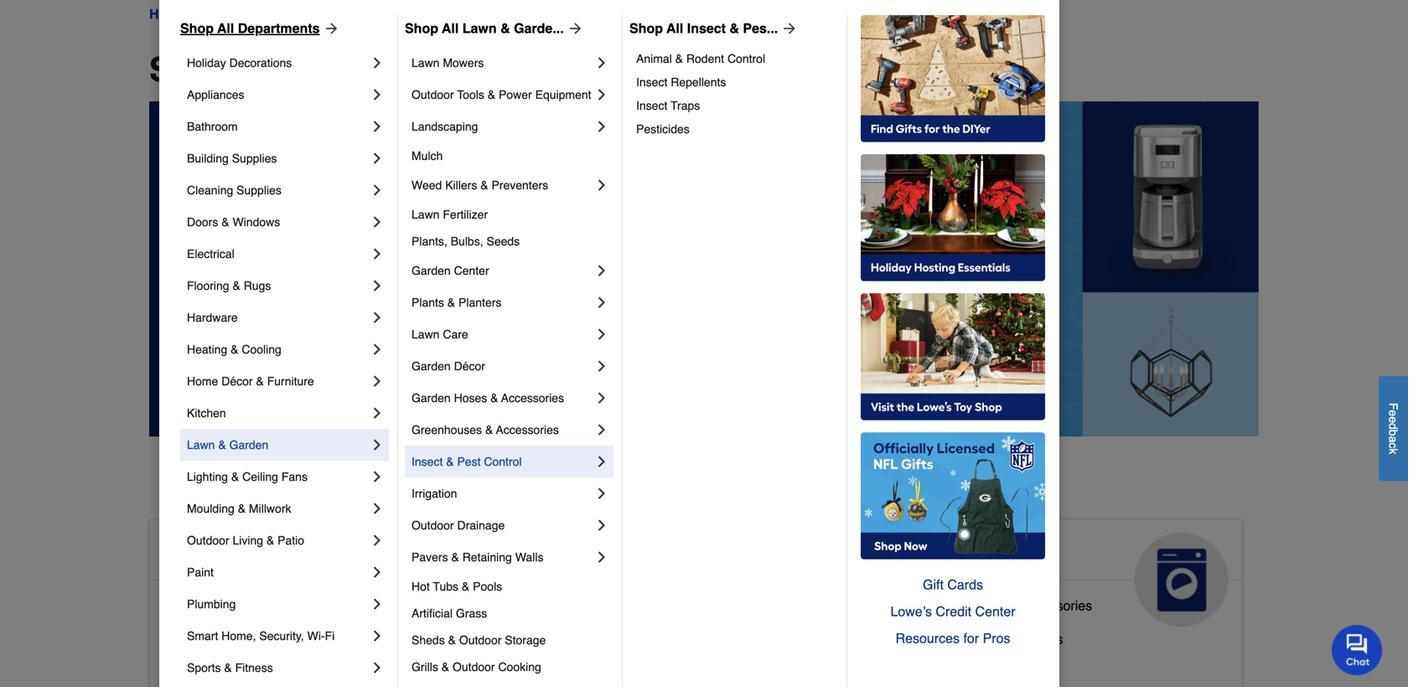 Task type: locate. For each thing, give the bounding box(es) containing it.
all inside shop all lawn & garde... link
[[442, 21, 459, 36]]

décor down heating & cooling
[[222, 375, 253, 388]]

appliances up cards
[[911, 540, 1036, 567]]

1 vertical spatial appliances link
[[898, 520, 1243, 627]]

accessible for accessible bathroom
[[164, 598, 228, 614]]

center up pros
[[976, 604, 1016, 620]]

1 horizontal spatial arrow right image
[[564, 20, 584, 37]]

&
[[501, 21, 510, 36], [730, 21, 740, 36], [676, 52, 684, 65], [488, 88, 496, 101], [481, 179, 489, 192], [222, 216, 229, 229], [233, 279, 241, 293], [448, 296, 456, 309], [231, 343, 239, 356], [256, 375, 264, 388], [491, 392, 499, 405], [486, 424, 493, 437], [218, 439, 226, 452], [446, 455, 454, 469], [231, 470, 239, 484], [238, 502, 246, 516], [267, 534, 274, 548], [622, 540, 639, 567], [452, 551, 459, 564], [462, 580, 470, 594], [1009, 598, 1018, 614], [972, 632, 981, 647], [448, 634, 456, 647], [652, 659, 661, 674], [442, 661, 450, 674], [224, 662, 232, 675], [266, 665, 275, 681]]

shop up lawn mowers
[[405, 21, 439, 36]]

3 accessible from the top
[[164, 632, 228, 647]]

shop
[[180, 21, 214, 36], [405, 21, 439, 36], [630, 21, 663, 36]]

lawn up plants,
[[412, 208, 440, 221]]

lighting & ceiling fans
[[187, 470, 308, 484]]

fitness
[[235, 662, 273, 675]]

1 vertical spatial animal
[[537, 540, 616, 567]]

shop for shop all lawn & garde...
[[405, 21, 439, 36]]

e up b
[[1388, 417, 1401, 423]]

garden inside garden center link
[[412, 264, 451, 278]]

furniture down the heating & cooling link at the left of page
[[267, 375, 314, 388]]

shop for shop all insect & pes...
[[630, 21, 663, 36]]

0 horizontal spatial animal
[[537, 540, 616, 567]]

departments up landscaping
[[293, 50, 498, 89]]

a
[[1388, 436, 1401, 443]]

bathroom up "building"
[[187, 120, 238, 133]]

0 vertical spatial care
[[443, 328, 469, 341]]

retaining
[[463, 551, 512, 564]]

1 shop from the left
[[180, 21, 214, 36]]

flooring
[[187, 279, 229, 293]]

chevron right image
[[369, 55, 386, 71], [594, 86, 611, 103], [369, 150, 386, 167], [594, 177, 611, 194], [369, 182, 386, 199], [369, 214, 386, 231], [369, 246, 386, 263], [594, 263, 611, 279], [594, 358, 611, 375], [369, 469, 386, 486], [369, 501, 386, 517], [369, 533, 386, 549], [369, 596, 386, 613], [369, 660, 386, 677]]

seeds
[[487, 235, 520, 248]]

2 e from the top
[[1388, 417, 1401, 423]]

supplies up windows at the left top of the page
[[237, 184, 282, 197]]

animal up hot tubs & pools link
[[537, 540, 616, 567]]

animal inside animal & pet care
[[537, 540, 616, 567]]

0 vertical spatial pet
[[646, 540, 682, 567]]

garden center
[[412, 264, 489, 278]]

arrow right image
[[320, 20, 340, 37], [564, 20, 584, 37], [778, 20, 799, 37]]

plants,
[[412, 235, 448, 248]]

shop inside shop all departments link
[[180, 21, 214, 36]]

outdoor up grills & outdoor cooking
[[459, 634, 502, 647]]

arrow right image for shop all insect & pes...
[[778, 20, 799, 37]]

outdoor down sheds & outdoor storage
[[453, 661, 495, 674]]

pet
[[646, 540, 682, 567], [537, 659, 557, 674]]

insect & pest control
[[412, 455, 522, 469]]

pest
[[457, 455, 481, 469]]

1 arrow right image from the left
[[320, 20, 340, 37]]

appliance parts & accessories link
[[911, 595, 1093, 628]]

rugs
[[244, 279, 271, 293]]

chevron right image for lawn mowers
[[594, 55, 611, 71]]

pesticides
[[637, 122, 690, 136]]

1 vertical spatial appliances
[[911, 540, 1036, 567]]

arrow right image up equipment
[[564, 20, 584, 37]]

accessible entry & home link
[[164, 662, 315, 688]]

1 horizontal spatial control
[[728, 52, 766, 65]]

pet inside animal & pet care
[[646, 540, 682, 567]]

2 shop from the left
[[405, 21, 439, 36]]

supplies
[[232, 152, 277, 165], [237, 184, 282, 197], [597, 625, 648, 641]]

resources for pros
[[896, 631, 1011, 647]]

plants & planters
[[412, 296, 502, 309]]

all
[[217, 21, 234, 36], [442, 21, 459, 36], [667, 21, 684, 36], [242, 50, 284, 89]]

1 horizontal spatial furniture
[[665, 659, 718, 674]]

supplies up "houses,"
[[597, 625, 648, 641]]

entry
[[231, 665, 263, 681]]

garden décor link
[[412, 351, 594, 382]]

0 horizontal spatial arrow right image
[[320, 20, 340, 37]]

chevron right image for landscaping
[[594, 118, 611, 135]]

garden inside lawn & garden link
[[229, 439, 269, 452]]

3 shop from the left
[[630, 21, 663, 36]]

outdoor up landscaping
[[412, 88, 454, 101]]

all inside shop all departments link
[[217, 21, 234, 36]]

ceiling
[[243, 470, 278, 484]]

0 horizontal spatial appliances
[[187, 88, 244, 101]]

traps
[[671, 99, 701, 112]]

pet beds, houses, & furniture link
[[537, 655, 718, 688]]

chevron right image for pavers & retaining walls
[[594, 549, 611, 566]]

0 horizontal spatial control
[[484, 455, 522, 469]]

0 horizontal spatial shop
[[180, 21, 214, 36]]

2 arrow right image from the left
[[564, 20, 584, 37]]

chevron right image for lawn & garden
[[369, 437, 386, 454]]

plants & planters link
[[412, 287, 594, 319]]

hardware link
[[187, 302, 369, 334]]

garden for garden décor
[[412, 360, 451, 373]]

chevron right image for moulding & millwork
[[369, 501, 386, 517]]

care down walls
[[537, 567, 589, 594]]

1 vertical spatial accessories
[[496, 424, 559, 437]]

arrow right image for shop all lawn & garde...
[[564, 20, 584, 37]]

chevron right image for outdoor drainage
[[594, 517, 611, 534]]

appliances link
[[187, 79, 369, 111], [898, 520, 1243, 627]]

departments for shop
[[238, 21, 320, 36]]

accessible for accessible bedroom
[[164, 632, 228, 647]]

0 horizontal spatial center
[[454, 264, 489, 278]]

shop up "animal & rodent control"
[[630, 21, 663, 36]]

2 vertical spatial accessories
[[1021, 598, 1093, 614]]

chevron right image for plumbing
[[369, 596, 386, 613]]

shop inside shop all insect & pes... link
[[630, 21, 663, 36]]

1 accessible from the top
[[164, 540, 286, 567]]

supplies inside cleaning supplies link
[[237, 184, 282, 197]]

care down 'plants & planters'
[[443, 328, 469, 341]]

décor up "hoses"
[[454, 360, 486, 373]]

insect for insect repellents
[[637, 75, 668, 89]]

1 vertical spatial décor
[[222, 375, 253, 388]]

0 horizontal spatial care
[[443, 328, 469, 341]]

lawn for lawn mowers
[[412, 56, 440, 70]]

chevron right image for flooring & rugs
[[369, 278, 386, 294]]

supplies up cleaning supplies
[[232, 152, 277, 165]]

0 horizontal spatial décor
[[222, 375, 253, 388]]

garden inside garden hoses & accessories link
[[412, 392, 451, 405]]

insect repellents
[[637, 75, 727, 89]]

accessible bathroom
[[164, 598, 290, 614]]

all up "animal & rodent control"
[[667, 21, 684, 36]]

lawn for lawn fertilizer
[[412, 208, 440, 221]]

accessories inside garden hoses & accessories link
[[502, 392, 565, 405]]

accessible down moulding
[[164, 540, 286, 567]]

chillers
[[1019, 632, 1064, 647]]

bathroom up smart home, security, wi-fi
[[231, 598, 290, 614]]

1 vertical spatial supplies
[[237, 184, 282, 197]]

1 horizontal spatial care
[[537, 567, 589, 594]]

chevron right image for heating & cooling
[[369, 341, 386, 358]]

kitchen
[[187, 407, 226, 420]]

2 accessible from the top
[[164, 598, 228, 614]]

insect up pesticides
[[637, 99, 668, 112]]

appliances image
[[1135, 533, 1229, 627]]

home inside accessible home link
[[293, 540, 358, 567]]

sheds & outdoor storage
[[412, 634, 546, 647]]

outdoor for outdoor living & patio
[[187, 534, 229, 548]]

3 arrow right image from the left
[[778, 20, 799, 37]]

fertilizer
[[443, 208, 488, 221]]

0 vertical spatial center
[[454, 264, 489, 278]]

all for lawn
[[442, 21, 459, 36]]

accessories up insect & pest control link
[[496, 424, 559, 437]]

greenhouses
[[412, 424, 482, 437]]

arrow right image up 'animal & rodent control' link
[[778, 20, 799, 37]]

departments link
[[201, 4, 278, 24]]

control for insect & pest control
[[484, 455, 522, 469]]

hot
[[412, 580, 430, 594]]

chevron right image for appliances
[[369, 86, 386, 103]]

outdoor down moulding
[[187, 534, 229, 548]]

accessible up sports
[[164, 632, 228, 647]]

0 vertical spatial control
[[728, 52, 766, 65]]

insect up insect traps
[[637, 75, 668, 89]]

outdoor for outdoor tools & power equipment
[[412, 88, 454, 101]]

décor for departments
[[222, 375, 253, 388]]

0 vertical spatial accessories
[[502, 392, 565, 405]]

0 vertical spatial appliances link
[[187, 79, 369, 111]]

arrow right image up shop all departments
[[320, 20, 340, 37]]

lawn for lawn care
[[412, 328, 440, 341]]

appliances link up chillers
[[898, 520, 1243, 627]]

garden down lawn care
[[412, 360, 451, 373]]

accessible down smart
[[164, 665, 228, 681]]

garden inside garden décor link
[[412, 360, 451, 373]]

supplies for building supplies
[[232, 152, 277, 165]]

accessories down garden décor link
[[502, 392, 565, 405]]

shop for shop all departments
[[180, 21, 214, 36]]

center down bulbs,
[[454, 264, 489, 278]]

0 vertical spatial furniture
[[267, 375, 314, 388]]

outdoor drainage link
[[412, 510, 594, 542]]

accessible home image
[[388, 533, 482, 627]]

shop all lawn & garde...
[[405, 21, 564, 36]]

accessible for accessible entry & home
[[164, 665, 228, 681]]

garden up greenhouses
[[412, 392, 451, 405]]

landscaping
[[412, 120, 478, 133]]

e up d
[[1388, 410, 1401, 417]]

chevron right image for paint
[[369, 564, 386, 581]]

supplies inside livestock supplies link
[[597, 625, 648, 641]]

accessible bedroom link
[[164, 628, 286, 662]]

appliances
[[187, 88, 244, 101], [911, 540, 1036, 567]]

lighting & ceiling fans link
[[187, 461, 369, 493]]

outdoor down irrigation
[[412, 519, 454, 533]]

all up holiday decorations
[[217, 21, 234, 36]]

b
[[1388, 430, 1401, 436]]

1 vertical spatial center
[[976, 604, 1016, 620]]

paint link
[[187, 557, 369, 589]]

0 vertical spatial supplies
[[232, 152, 277, 165]]

accessories inside appliance parts & accessories link
[[1021, 598, 1093, 614]]

shop inside shop all lawn & garde... link
[[405, 21, 439, 36]]

shop all departments
[[180, 21, 320, 36]]

1 horizontal spatial décor
[[454, 360, 486, 373]]

lawn mowers link
[[412, 47, 594, 79]]

supplies inside 'building supplies' link
[[232, 152, 277, 165]]

appliances down holiday
[[187, 88, 244, 101]]

holiday decorations
[[187, 56, 292, 70]]

animal up "insect repellents"
[[637, 52, 672, 65]]

shop up holiday
[[180, 21, 214, 36]]

flooring & rugs link
[[187, 270, 369, 302]]

cleaning supplies link
[[187, 174, 369, 206]]

appliances link down the decorations
[[187, 79, 369, 111]]

outdoor
[[412, 88, 454, 101], [412, 519, 454, 533], [187, 534, 229, 548], [459, 634, 502, 647], [453, 661, 495, 674]]

paint
[[187, 566, 214, 580]]

home décor & furniture link
[[187, 366, 369, 398]]

insect up irrigation
[[412, 455, 443, 469]]

grills & outdoor cooking link
[[412, 654, 611, 681]]

accessible up smart
[[164, 598, 228, 614]]

2 vertical spatial supplies
[[597, 625, 648, 641]]

pet inside pet beds, houses, & furniture link
[[537, 659, 557, 674]]

irrigation link
[[412, 478, 594, 510]]

doors & windows
[[187, 216, 280, 229]]

0 horizontal spatial pet
[[537, 659, 557, 674]]

beverage & wine chillers link
[[911, 628, 1064, 662]]

2 horizontal spatial shop
[[630, 21, 663, 36]]

heating & cooling
[[187, 343, 282, 356]]

hot tubs & pools
[[412, 580, 503, 594]]

departments up holiday decorations link
[[238, 21, 320, 36]]

control for animal & rodent control
[[728, 52, 766, 65]]

chevron right image for kitchen
[[369, 405, 386, 422]]

garden down plants,
[[412, 264, 451, 278]]

lawn down plants
[[412, 328, 440, 341]]

accessories inside greenhouses & accessories link
[[496, 424, 559, 437]]

4 accessible from the top
[[164, 665, 228, 681]]

0 vertical spatial appliances
[[187, 88, 244, 101]]

rodent
[[687, 52, 725, 65]]

control up insect repellents link
[[728, 52, 766, 65]]

plants
[[412, 296, 444, 309]]

pools
[[473, 580, 503, 594]]

chevron right image for lighting & ceiling fans
[[369, 469, 386, 486]]

find gifts for the diyer. image
[[861, 15, 1046, 143]]

1 vertical spatial care
[[537, 567, 589, 594]]

1 horizontal spatial animal
[[637, 52, 672, 65]]

control down greenhouses & accessories link
[[484, 455, 522, 469]]

0 vertical spatial décor
[[454, 360, 486, 373]]

1 horizontal spatial shop
[[405, 21, 439, 36]]

furniture
[[267, 375, 314, 388], [665, 659, 718, 674]]

2 horizontal spatial arrow right image
[[778, 20, 799, 37]]

all for insect
[[667, 21, 684, 36]]

weed
[[412, 179, 442, 192]]

departments
[[201, 6, 278, 22], [238, 21, 320, 36], [293, 50, 498, 89]]

1 horizontal spatial pet
[[646, 540, 682, 567]]

enjoy savings year-round. no matter what you're shopping for, find what you need at a great price. image
[[149, 101, 1260, 437]]

garden up lighting & ceiling fans at the left of page
[[229, 439, 269, 452]]

arrow right image inside shop all departments link
[[320, 20, 340, 37]]

1 vertical spatial control
[[484, 455, 522, 469]]

home décor & furniture
[[187, 375, 314, 388]]

all inside shop all insect & pes... link
[[667, 21, 684, 36]]

plants, bulbs, seeds link
[[412, 228, 611, 255]]

pavers & retaining walls link
[[412, 542, 594, 574]]

grass
[[456, 607, 487, 621]]

animal & pet care image
[[762, 533, 856, 627]]

chevron right image
[[594, 55, 611, 71], [369, 86, 386, 103], [369, 118, 386, 135], [594, 118, 611, 135], [369, 278, 386, 294], [594, 294, 611, 311], [369, 309, 386, 326], [594, 326, 611, 343], [369, 341, 386, 358], [369, 373, 386, 390], [594, 390, 611, 407], [369, 405, 386, 422], [594, 422, 611, 439], [369, 437, 386, 454], [594, 454, 611, 470], [594, 486, 611, 502], [594, 517, 611, 534], [594, 549, 611, 566], [369, 564, 386, 581], [369, 628, 386, 645]]

lawn down the kitchen
[[187, 439, 215, 452]]

lawn left mowers
[[412, 56, 440, 70]]

chevron right image for hardware
[[369, 309, 386, 326]]

arrow right image inside shop all insect & pes... link
[[778, 20, 799, 37]]

0 horizontal spatial appliances link
[[187, 79, 369, 111]]

arrow right image inside shop all lawn & garde... link
[[564, 20, 584, 37]]

drainage
[[457, 519, 505, 533]]

weed killers & preventers link
[[412, 169, 594, 201]]

accessories up chillers
[[1021, 598, 1093, 614]]

bathroom
[[187, 120, 238, 133], [231, 598, 290, 614]]

animal for animal & pet care
[[537, 540, 616, 567]]

furniture right "houses,"
[[665, 659, 718, 674]]

security,
[[259, 630, 304, 643]]

gift cards
[[923, 577, 984, 593]]

e
[[1388, 410, 1401, 417], [1388, 417, 1401, 423]]

1 vertical spatial pet
[[537, 659, 557, 674]]

0 vertical spatial animal
[[637, 52, 672, 65]]

all up lawn mowers
[[442, 21, 459, 36]]

1 e from the top
[[1388, 410, 1401, 417]]

smart
[[187, 630, 218, 643]]

care
[[443, 328, 469, 341], [537, 567, 589, 594]]



Task type: vqa. For each thing, say whether or not it's contained in the screenshot.
Irrigation link
yes



Task type: describe. For each thing, give the bounding box(es) containing it.
chevron right image for weed killers & preventers
[[594, 177, 611, 194]]

home inside accessible entry & home link
[[279, 665, 315, 681]]

doors & windows link
[[187, 206, 369, 238]]

chevron right image for bathroom
[[369, 118, 386, 135]]

power
[[499, 88, 532, 101]]

garde...
[[514, 21, 564, 36]]

appliance parts & accessories
[[911, 598, 1093, 614]]

visit the lowe's toy shop. image
[[861, 294, 1046, 421]]

beds,
[[561, 659, 595, 674]]

for
[[964, 631, 980, 647]]

chevron right image for garden décor
[[594, 358, 611, 375]]

electrical link
[[187, 238, 369, 270]]

f e e d b a c k
[[1388, 403, 1401, 455]]

insect for insect traps
[[637, 99, 668, 112]]

garden for garden center
[[412, 264, 451, 278]]

chat invite button image
[[1333, 625, 1384, 676]]

supplies for cleaning supplies
[[237, 184, 282, 197]]

irrigation
[[412, 487, 457, 501]]

1 vertical spatial furniture
[[665, 659, 718, 674]]

chevron right image for outdoor living & patio
[[369, 533, 386, 549]]

mowers
[[443, 56, 484, 70]]

insect up rodent
[[687, 21, 726, 36]]

pes...
[[743, 21, 778, 36]]

chevron right image for smart home, security, wi-fi
[[369, 628, 386, 645]]

supplies for livestock supplies
[[597, 625, 648, 641]]

holiday decorations link
[[187, 47, 369, 79]]

pros
[[983, 631, 1011, 647]]

animal for animal & rodent control
[[637, 52, 672, 65]]

chevron right image for garden hoses & accessories
[[594, 390, 611, 407]]

shop all lawn & garde... link
[[405, 18, 584, 39]]

outdoor tools & power equipment
[[412, 88, 592, 101]]

lawn care link
[[412, 319, 594, 351]]

accessories for garden hoses & accessories
[[502, 392, 565, 405]]

chevron right image for electrical
[[369, 246, 386, 263]]

resources for pros link
[[861, 626, 1046, 652]]

resources
[[896, 631, 960, 647]]

home link
[[149, 4, 187, 24]]

chevron right image for cleaning supplies
[[369, 182, 386, 199]]

insect repellents link
[[637, 70, 835, 94]]

cards
[[948, 577, 984, 593]]

chevron right image for home décor & furniture
[[369, 373, 386, 390]]

moulding & millwork link
[[187, 493, 369, 525]]

heating & cooling link
[[187, 334, 369, 366]]

cooling
[[242, 343, 282, 356]]

d
[[1388, 423, 1401, 430]]

0 horizontal spatial furniture
[[267, 375, 314, 388]]

hot tubs & pools link
[[412, 574, 611, 600]]

preventers
[[492, 179, 549, 192]]

insect traps link
[[637, 94, 835, 117]]

outdoor inside "link"
[[453, 661, 495, 674]]

chevron right image for outdoor tools & power equipment
[[594, 86, 611, 103]]

artificial
[[412, 607, 453, 621]]

1 horizontal spatial appliances
[[911, 540, 1036, 567]]

moulding
[[187, 502, 235, 516]]

garden center link
[[412, 255, 594, 287]]

shop all insect & pes...
[[630, 21, 778, 36]]

k
[[1388, 449, 1401, 455]]

mulch
[[412, 149, 443, 163]]

care inside animal & pet care
[[537, 567, 589, 594]]

livestock supplies link
[[537, 621, 648, 655]]

chevron right image for plants & planters
[[594, 294, 611, 311]]

bulbs,
[[451, 235, 484, 248]]

wi-
[[308, 630, 325, 643]]

home,
[[222, 630, 256, 643]]

chevron right image for insect & pest control
[[594, 454, 611, 470]]

chevron right image for holiday decorations
[[369, 55, 386, 71]]

home inside home décor & furniture link
[[187, 375, 218, 388]]

mulch link
[[412, 143, 611, 169]]

chevron right image for sports & fitness
[[369, 660, 386, 677]]

0 vertical spatial bathroom
[[187, 120, 238, 133]]

chevron right image for garden center
[[594, 263, 611, 279]]

artificial grass link
[[412, 600, 611, 627]]

accessible home link
[[150, 520, 495, 627]]

equipment
[[536, 88, 592, 101]]

officially licensed n f l gifts. shop now. image
[[861, 433, 1046, 560]]

lowe's credit center link
[[861, 599, 1046, 626]]

arrow right image for shop all departments
[[320, 20, 340, 37]]

sports & fitness link
[[187, 652, 369, 684]]

lawn & garden
[[187, 439, 269, 452]]

sports & fitness
[[187, 662, 273, 675]]

insect & pest control link
[[412, 446, 594, 478]]

parts
[[974, 598, 1005, 614]]

shop all departments link
[[180, 18, 340, 39]]

lawn for lawn & garden
[[187, 439, 215, 452]]

accessories for appliance parts & accessories
[[1021, 598, 1093, 614]]

chevron right image for doors & windows
[[369, 214, 386, 231]]

chevron right image for irrigation
[[594, 486, 611, 502]]

doors
[[187, 216, 218, 229]]

decorations
[[229, 56, 292, 70]]

smart home, security, wi-fi
[[187, 630, 335, 643]]

chevron right image for building supplies
[[369, 150, 386, 167]]

wine
[[985, 632, 1015, 647]]

accessible home
[[164, 540, 358, 567]]

all down shop all departments link
[[242, 50, 284, 89]]

houses,
[[599, 659, 648, 674]]

building supplies
[[187, 152, 277, 165]]

1 horizontal spatial center
[[976, 604, 1016, 620]]

outdoor for outdoor drainage
[[412, 519, 454, 533]]

bedroom
[[231, 632, 286, 647]]

accessible for accessible home
[[164, 540, 286, 567]]

millwork
[[249, 502, 291, 516]]

kitchen link
[[187, 398, 369, 429]]

greenhouses & accessories link
[[412, 414, 594, 446]]

gift
[[923, 577, 944, 593]]

all for departments
[[217, 21, 234, 36]]

departments up holiday decorations
[[201, 6, 278, 22]]

décor for lawn
[[454, 360, 486, 373]]

& inside "link"
[[442, 661, 450, 674]]

holiday
[[187, 56, 226, 70]]

pavers
[[412, 551, 448, 564]]

1 horizontal spatial appliances link
[[898, 520, 1243, 627]]

lawn & garden link
[[187, 429, 369, 461]]

accessible entry & home
[[164, 665, 315, 681]]

departments for shop
[[293, 50, 498, 89]]

garden for garden hoses & accessories
[[412, 392, 451, 405]]

1 vertical spatial bathroom
[[231, 598, 290, 614]]

appliance
[[911, 598, 970, 614]]

& inside animal & pet care
[[622, 540, 639, 567]]

electrical
[[187, 247, 235, 261]]

lawn up mowers
[[463, 21, 497, 36]]

chevron right image for lawn care
[[594, 326, 611, 343]]

lawn mowers
[[412, 56, 484, 70]]

outdoor living & patio
[[187, 534, 305, 548]]

chevron right image for greenhouses & accessories
[[594, 422, 611, 439]]

pesticides link
[[637, 117, 835, 141]]

lowe's
[[891, 604, 933, 620]]

flooring & rugs
[[187, 279, 271, 293]]

garden hoses & accessories
[[412, 392, 565, 405]]

insect for insect & pest control
[[412, 455, 443, 469]]

walls
[[516, 551, 544, 564]]

killers
[[446, 179, 477, 192]]

beverage
[[911, 632, 968, 647]]

animal & rodent control link
[[637, 47, 835, 70]]

planters
[[459, 296, 502, 309]]

holiday hosting essentials. image
[[861, 154, 1046, 282]]



